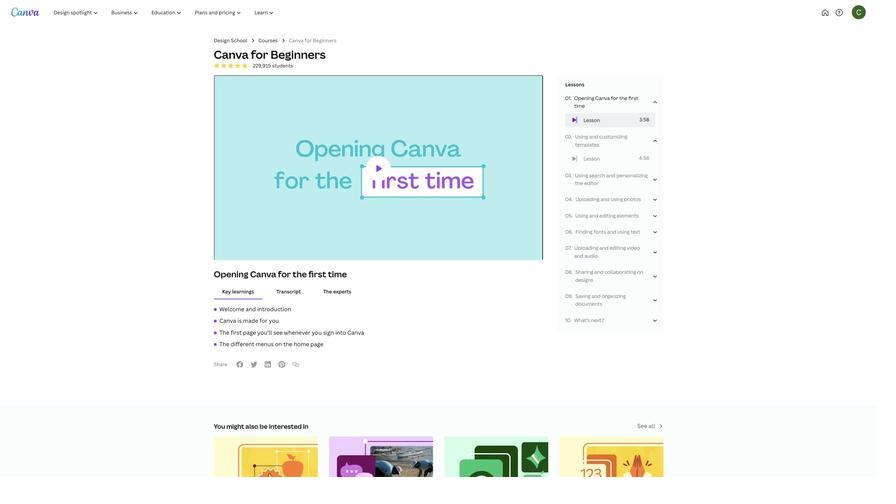 Task type: vqa. For each thing, say whether or not it's contained in the screenshot.


Task type: locate. For each thing, give the bounding box(es) containing it.
0 vertical spatial uploading
[[576, 196, 600, 203]]

0 vertical spatial time
[[575, 103, 585, 109]]

. for 01
[[571, 95, 572, 102]]

for
[[305, 37, 312, 44], [251, 47, 268, 62], [612, 95, 619, 102], [278, 269, 291, 280], [260, 318, 268, 325]]

what's
[[574, 317, 590, 324]]

the
[[620, 95, 628, 102], [576, 180, 584, 187], [293, 269, 307, 280], [284, 341, 293, 349]]

canva is made for you
[[220, 318, 279, 325]]

05 . using and editing elements
[[566, 213, 639, 219]]

documents
[[576, 301, 603, 308]]

lesson for 3:58
[[584, 117, 600, 124]]

the for the different menus on the home page
[[220, 341, 229, 349]]

and up documents
[[592, 293, 601, 300]]

editing left video
[[610, 245, 626, 252]]

1 vertical spatial page
[[311, 341, 324, 349]]

0 horizontal spatial first
[[231, 329, 242, 337]]

you
[[269, 318, 279, 325], [312, 329, 322, 337]]

canva for beginners
[[289, 37, 337, 44], [214, 47, 326, 62]]

lessons
[[566, 81, 585, 88]]

on down see
[[275, 341, 282, 349]]

top level navigation element
[[48, 6, 304, 20]]

canva right 01
[[596, 95, 610, 102]]

uploading up audio
[[575, 245, 599, 252]]

. for 06
[[572, 229, 573, 235]]

page right home
[[311, 341, 324, 349]]

. inside 07 . uploading and editing video and audio
[[571, 245, 572, 252]]

2 horizontal spatial first
[[629, 95, 639, 102]]

1 vertical spatial you
[[312, 329, 322, 337]]

using
[[576, 134, 588, 140], [576, 172, 588, 179], [576, 213, 589, 219]]

0 vertical spatial first
[[629, 95, 639, 102]]

. inside the 02 . using and customizing templates
[[572, 134, 573, 140]]

on right collaborating
[[638, 269, 644, 276]]

uploading inside 07 . uploading and editing video and audio
[[575, 245, 599, 252]]

3:58
[[640, 116, 650, 123]]

lesson down templates at the right top of page
[[584, 156, 600, 162]]

students
[[272, 62, 293, 69]]

0 horizontal spatial page
[[243, 329, 256, 337]]

. inside 03 . using search and personalizing the editor
[[572, 172, 573, 179]]

opening
[[575, 95, 595, 102], [214, 269, 249, 280]]

lesson for 4:56
[[584, 156, 600, 162]]

2 lesson from the top
[[584, 156, 600, 162]]

uploading
[[576, 196, 600, 203], [575, 245, 599, 252]]

using inside 03 . using search and personalizing the editor
[[576, 172, 588, 179]]

08 . sharing and collaborating on designs
[[566, 269, 644, 284]]

key learnings
[[222, 289, 254, 295]]

see all link
[[638, 423, 664, 432]]

0 horizontal spatial time
[[328, 269, 347, 280]]

. inside 01 . opening canva for the first time
[[571, 95, 572, 102]]

0 vertical spatial editing
[[600, 213, 616, 219]]

1 horizontal spatial page
[[311, 341, 324, 349]]

1 vertical spatial beginners
[[271, 47, 326, 62]]

home
[[294, 341, 309, 349]]

and up templates at the right top of page
[[590, 134, 599, 140]]

menus
[[256, 341, 274, 349]]

design school link
[[214, 37, 247, 45]]

time up the experts
[[328, 269, 347, 280]]

text
[[631, 229, 641, 235]]

. for 10
[[571, 317, 572, 324]]

the left the 'experts'
[[323, 289, 332, 295]]

2 vertical spatial using
[[576, 213, 589, 219]]

page down canva is made for you
[[243, 329, 256, 337]]

is
[[238, 318, 242, 325]]

0 vertical spatial using
[[576, 134, 588, 140]]

print advertising image
[[444, 437, 549, 478]]

the down welcome
[[220, 329, 229, 337]]

you
[[214, 423, 225, 431]]

lesson down 01 . opening canva for the first time
[[584, 117, 600, 124]]

you down introduction on the left
[[269, 318, 279, 325]]

canva left is
[[220, 318, 236, 325]]

in
[[303, 423, 309, 431]]

canva right courses
[[289, 37, 304, 44]]

1 vertical spatial first
[[309, 269, 326, 280]]

lesson
[[584, 117, 600, 124], [584, 156, 600, 162]]

editing inside 07 . uploading and editing video and audio
[[610, 245, 626, 252]]

1 vertical spatial lesson
[[584, 156, 600, 162]]

opening down lessons
[[575, 95, 595, 102]]

0 vertical spatial opening
[[575, 95, 595, 102]]

. for 08
[[572, 269, 573, 276]]

editing
[[600, 213, 616, 219], [610, 245, 626, 252]]

interested
[[269, 423, 302, 431]]

0 vertical spatial on
[[638, 269, 644, 276]]

2 vertical spatial the
[[220, 341, 229, 349]]

0 vertical spatial lesson
[[584, 117, 600, 124]]

using right 05
[[576, 213, 589, 219]]

the left different
[[220, 341, 229, 349]]

1 lesson from the top
[[584, 117, 600, 124]]

1 vertical spatial editing
[[610, 245, 626, 252]]

the inside 03 . using search and personalizing the editor
[[576, 180, 584, 187]]

opening up key
[[214, 269, 249, 280]]

and inside 03 . using search and personalizing the editor
[[607, 172, 616, 179]]

using left the text
[[618, 229, 630, 235]]

you'll
[[258, 329, 272, 337]]

welcome
[[220, 306, 244, 313]]

1 vertical spatial time
[[328, 269, 347, 280]]

designs
[[576, 277, 594, 284]]

first
[[629, 95, 639, 102], [309, 269, 326, 280], [231, 329, 242, 337]]

the for the experts
[[323, 289, 332, 295]]

0 horizontal spatial you
[[269, 318, 279, 325]]

0 vertical spatial the
[[323, 289, 332, 295]]

. for 07
[[571, 245, 572, 252]]

1 horizontal spatial time
[[575, 103, 585, 109]]

editing for video
[[610, 245, 626, 252]]

1 vertical spatial using
[[576, 172, 588, 179]]

. inside 09 . saving and organizing documents
[[572, 293, 573, 300]]

01
[[566, 95, 571, 102]]

using up editor on the right of page
[[576, 172, 588, 179]]

09 . saving and organizing documents
[[566, 293, 626, 308]]

personalizing
[[617, 172, 648, 179]]

and
[[590, 134, 599, 140], [607, 172, 616, 179], [601, 196, 610, 203], [590, 213, 599, 219], [608, 229, 617, 235], [600, 245, 609, 252], [575, 253, 584, 260], [595, 269, 604, 276], [592, 293, 601, 300], [246, 306, 256, 313]]

and right search
[[607, 172, 616, 179]]

. for 04
[[572, 196, 573, 203]]

the inside 01 . opening canva for the first time
[[620, 95, 628, 102]]

you left sign
[[312, 329, 322, 337]]

transcript
[[277, 289, 301, 295]]

time
[[575, 103, 585, 109], [328, 269, 347, 280]]

opening inside 01 . opening canva for the first time
[[575, 95, 595, 102]]

organizing
[[602, 293, 626, 300]]

saving
[[576, 293, 591, 300]]

page
[[243, 329, 256, 337], [311, 341, 324, 349]]

sign
[[323, 329, 334, 337]]

using up templates at the right top of page
[[576, 134, 588, 140]]

.
[[571, 95, 572, 102], [572, 134, 573, 140], [572, 172, 573, 179], [572, 196, 573, 203], [572, 213, 573, 219], [572, 229, 573, 235], [571, 245, 572, 252], [572, 269, 573, 276], [572, 293, 573, 300], [571, 317, 572, 324]]

key learnings button
[[214, 286, 263, 299]]

canva up 'learnings'
[[250, 269, 276, 280]]

time inside 01 . opening canva for the first time
[[575, 103, 585, 109]]

using left photos
[[611, 196, 623, 203]]

using for using and editing elements
[[576, 213, 589, 219]]

1 vertical spatial opening
[[214, 269, 249, 280]]

using inside the 02 . using and customizing templates
[[576, 134, 588, 140]]

1 vertical spatial the
[[220, 329, 229, 337]]

canva
[[289, 37, 304, 44], [214, 47, 249, 62], [596, 95, 610, 102], [250, 269, 276, 280], [220, 318, 236, 325], [348, 329, 364, 337]]

10
[[566, 317, 571, 324]]

customizing
[[600, 134, 628, 140]]

1 horizontal spatial opening
[[575, 95, 595, 102]]

the inside the experts button
[[323, 289, 332, 295]]

and down 06 . finding fonts and using text
[[600, 245, 609, 252]]

the
[[323, 289, 332, 295], [220, 329, 229, 337], [220, 341, 229, 349]]

1 horizontal spatial you
[[312, 329, 322, 337]]

time down lessons
[[575, 103, 585, 109]]

1.1 opening canva for the first time v2 image
[[215, 76, 543, 262]]

beginners
[[313, 37, 337, 44], [271, 47, 326, 62]]

and inside 09 . saving and organizing documents
[[592, 293, 601, 300]]

and inside the 02 . using and customizing templates
[[590, 134, 599, 140]]

1 vertical spatial uploading
[[575, 245, 599, 252]]

. inside "08 . sharing and collaborating on designs"
[[572, 269, 573, 276]]

getting started with canva for education image
[[214, 437, 318, 478]]

uploading down editor on the right of page
[[576, 196, 600, 203]]

1 horizontal spatial on
[[638, 269, 644, 276]]

editing down 04 . uploading and using photos
[[600, 213, 616, 219]]

1 vertical spatial on
[[275, 341, 282, 349]]

1 vertical spatial canva for beginners
[[214, 47, 326, 62]]

and right sharing
[[595, 269, 604, 276]]

canva design skills for students image
[[560, 437, 664, 478]]

using for using search and personalizing the editor
[[576, 172, 588, 179]]



Task type: describe. For each thing, give the bounding box(es) containing it.
opening canva for the first time
[[214, 269, 347, 280]]

. for 05
[[572, 213, 573, 219]]

canva right into
[[348, 329, 364, 337]]

the experts
[[323, 289, 351, 295]]

10 . what's next?
[[566, 317, 604, 324]]

. for 09
[[572, 293, 573, 300]]

editor
[[585, 180, 599, 187]]

courses link
[[259, 37, 278, 45]]

and left audio
[[575, 253, 584, 260]]

canva down design school link
[[214, 47, 249, 62]]

also
[[246, 423, 259, 431]]

audio
[[585, 253, 598, 260]]

03 . using search and personalizing the editor
[[566, 172, 648, 187]]

the first page you'll see whenever you sign into canva
[[220, 329, 364, 337]]

0 vertical spatial using
[[611, 196, 623, 203]]

see
[[638, 423, 648, 431]]

06 . finding fonts and using text
[[566, 229, 641, 235]]

using for using and customizing templates
[[576, 134, 588, 140]]

whenever
[[284, 329, 311, 337]]

all
[[649, 423, 655, 431]]

into
[[336, 329, 346, 337]]

05
[[566, 213, 572, 219]]

and up made
[[246, 306, 256, 313]]

courses
[[259, 37, 278, 44]]

04
[[566, 196, 572, 203]]

04 . uploading and using photos
[[566, 196, 641, 203]]

see all
[[638, 423, 655, 431]]

07 . uploading and editing video and audio
[[566, 245, 640, 260]]

see
[[274, 329, 283, 337]]

07
[[566, 245, 571, 252]]

templates
[[576, 141, 600, 148]]

transcript button
[[268, 286, 309, 299]]

be
[[260, 423, 268, 431]]

sharing
[[576, 269, 594, 276]]

collaborating
[[605, 269, 636, 276]]

0 vertical spatial canva for beginners
[[289, 37, 337, 44]]

1 horizontal spatial first
[[309, 269, 326, 280]]

229,915 students
[[253, 62, 293, 69]]

. for 02
[[572, 134, 573, 140]]

the experts button
[[315, 286, 360, 299]]

06
[[566, 229, 572, 235]]

for inside 01 . opening canva for the first time
[[612, 95, 619, 102]]

finding
[[576, 229, 593, 235]]

learnings
[[232, 289, 254, 295]]

09
[[566, 293, 572, 300]]

01 . opening canva for the first time
[[566, 95, 639, 109]]

video
[[627, 245, 640, 252]]

uploading for uploading and editing video and audio
[[575, 245, 599, 252]]

school
[[231, 37, 247, 44]]

canva pro for nonprofits image
[[329, 437, 433, 478]]

share
[[214, 362, 228, 368]]

. for 03
[[572, 172, 573, 179]]

uploading for uploading and using photos
[[576, 196, 600, 203]]

made
[[243, 318, 258, 325]]

experts
[[333, 289, 351, 295]]

0 horizontal spatial on
[[275, 341, 282, 349]]

and up 05 . using and editing elements
[[601, 196, 610, 203]]

4:56
[[640, 155, 650, 161]]

0 vertical spatial beginners
[[313, 37, 337, 44]]

fonts
[[594, 229, 607, 235]]

different
[[231, 341, 254, 349]]

03
[[566, 172, 572, 179]]

design school
[[214, 37, 247, 44]]

and right fonts
[[608, 229, 617, 235]]

introduction
[[257, 306, 291, 313]]

02 . using and customizing templates
[[566, 134, 628, 148]]

first inside 01 . opening canva for the first time
[[629, 95, 639, 102]]

0 vertical spatial page
[[243, 329, 256, 337]]

might
[[227, 423, 244, 431]]

canva inside 01 . opening canva for the first time
[[596, 95, 610, 102]]

0 horizontal spatial opening
[[214, 269, 249, 280]]

08
[[566, 269, 572, 276]]

editing for elements
[[600, 213, 616, 219]]

next?
[[592, 317, 604, 324]]

on inside "08 . sharing and collaborating on designs"
[[638, 269, 644, 276]]

welcome and introduction
[[220, 306, 291, 313]]

the different menus on the home page
[[220, 341, 324, 349]]

2 vertical spatial first
[[231, 329, 242, 337]]

search
[[590, 172, 606, 179]]

1 vertical spatial using
[[618, 229, 630, 235]]

key
[[222, 289, 231, 295]]

photos
[[625, 196, 641, 203]]

0 vertical spatial you
[[269, 318, 279, 325]]

elements
[[617, 213, 639, 219]]

design
[[214, 37, 230, 44]]

and inside "08 . sharing and collaborating on designs"
[[595, 269, 604, 276]]

229,915
[[253, 62, 271, 69]]

02
[[566, 134, 572, 140]]

you might also be interested in
[[214, 423, 309, 431]]

the for the first page you'll see whenever you sign into canva
[[220, 329, 229, 337]]

and up fonts
[[590, 213, 599, 219]]



